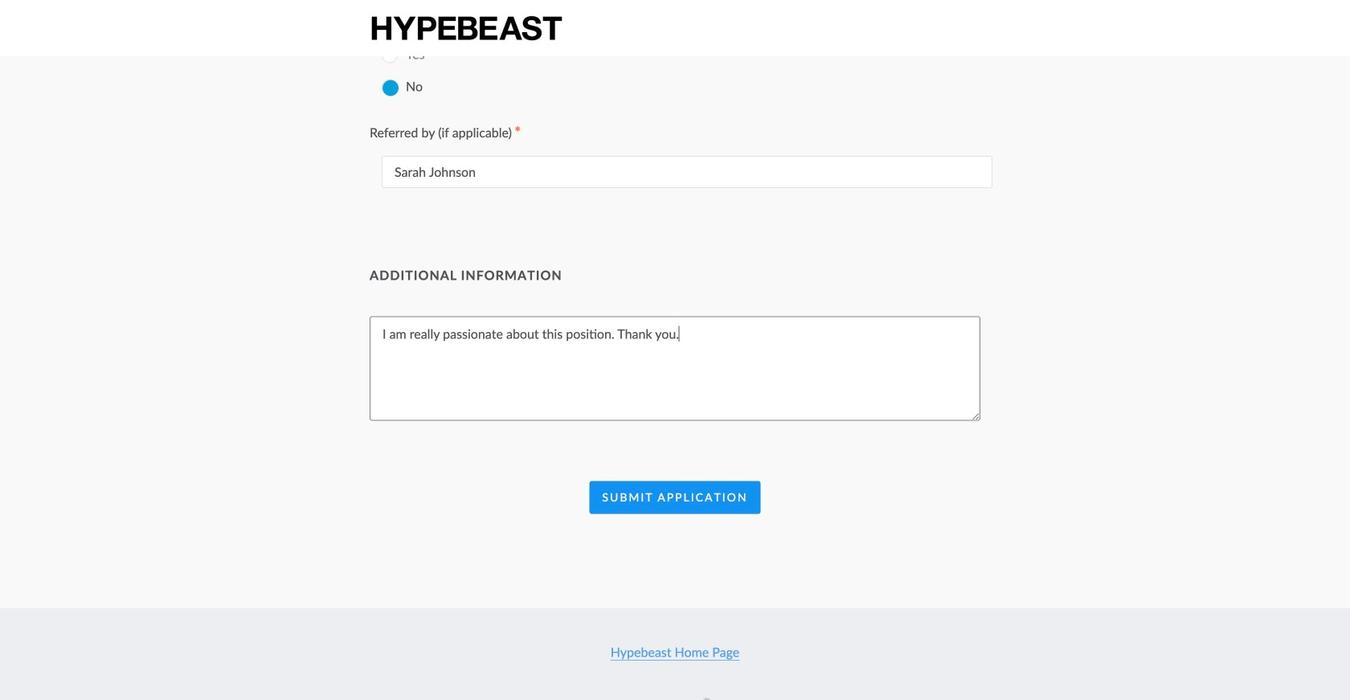 Task type: vqa. For each thing, say whether or not it's contained in the screenshot.
text box
no



Task type: locate. For each thing, give the bounding box(es) containing it.
hypebeast logo image
[[370, 14, 564, 42]]

Add a cover letter or anything else you want to share. text field
[[370, 317, 981, 421]]

Type your response text field
[[382, 156, 993, 188]]

None radio
[[382, 47, 398, 63], [382, 79, 398, 95], [382, 47, 398, 63], [382, 79, 398, 95]]



Task type: describe. For each thing, give the bounding box(es) containing it.
lever logo image
[[693, 698, 761, 700]]



